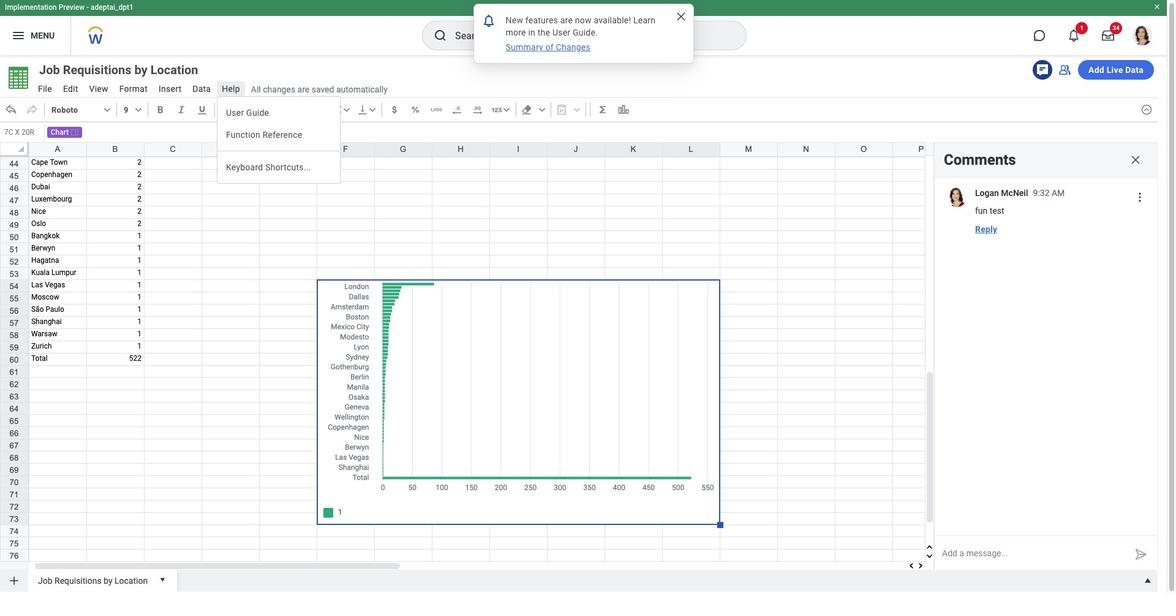 Task type: describe. For each thing, give the bounding box(es) containing it.
logan
[[976, 188, 999, 198]]

add live data button
[[1079, 60, 1155, 80]]

logan mcneil 9:32 am
[[976, 188, 1065, 198]]

chart image
[[618, 104, 630, 116]]

saved
[[312, 84, 334, 94]]

9 button
[[120, 100, 145, 120]]

test
[[990, 206, 1005, 216]]

help menu
[[217, 96, 341, 184]]

all
[[251, 84, 261, 94]]

chevron down small image inside 9 dropdown button
[[132, 104, 144, 116]]

add live data
[[1089, 65, 1144, 75]]

undo l image
[[5, 104, 17, 116]]

align bottom image
[[357, 104, 369, 116]]

data inside button
[[1126, 65, 1144, 75]]

9:32
[[1034, 188, 1050, 198]]

menu
[[31, 30, 55, 40]]

0 horizontal spatial location
[[115, 576, 148, 586]]

edit
[[63, 84, 78, 94]]

new features are now available! learn more in the user guide. summary of changes
[[506, 15, 658, 52]]

changes
[[556, 42, 591, 52]]

thousands comma image
[[430, 104, 442, 116]]

mcneil
[[1002, 188, 1029, 198]]

function reference
[[226, 130, 302, 140]]

all changes are saved automatically
[[251, 84, 388, 94]]

numbers image
[[491, 104, 503, 116]]

keyboard shortcuts...
[[226, 162, 311, 172]]

new
[[506, 15, 523, 25]]

changes
[[263, 84, 295, 94]]

fun test
[[976, 206, 1005, 216]]

implementation preview -   adeptai_dpt1
[[5, 3, 134, 12]]

preview
[[59, 3, 85, 12]]

related actions vertical image
[[1134, 191, 1147, 203]]

chart button
[[47, 127, 82, 138]]

0 vertical spatial job requisitions by location
[[39, 63, 198, 77]]

available!
[[594, 15, 631, 25]]

features
[[526, 15, 558, 25]]

0 vertical spatial location
[[151, 63, 198, 77]]

file
[[38, 84, 52, 94]]

x image
[[675, 10, 687, 23]]

all changes are saved automatically button
[[246, 84, 388, 95]]

data inside menus menu bar
[[193, 84, 211, 94]]

search image
[[433, 28, 448, 43]]

add
[[1089, 65, 1105, 75]]

format
[[119, 84, 148, 94]]

x image
[[1130, 154, 1142, 166]]

adeptai_dpt1
[[91, 3, 134, 12]]

eraser image
[[521, 104, 533, 116]]

comments
[[944, 151, 1017, 168]]

dollar sign image
[[388, 104, 401, 116]]

reply button
[[971, 219, 1003, 239]]

34
[[1113, 25, 1120, 31]]

user inside new features are now available! learn more in the user guide. summary of changes
[[553, 28, 571, 37]]

1
[[1081, 25, 1084, 31]]

guide.
[[573, 28, 598, 37]]

underline image
[[196, 104, 208, 116]]

insert
[[159, 84, 182, 94]]

keyboard
[[226, 162, 263, 172]]

profile logan mcneil image
[[1133, 26, 1153, 48]]

3 chevron down small image from the left
[[501, 104, 513, 116]]

live
[[1107, 65, 1124, 75]]

2 job requisitions by location button from the top
[[33, 570, 153, 590]]

remove zero image
[[451, 104, 463, 116]]

implementation
[[5, 3, 57, 12]]

notifications image
[[481, 13, 496, 28]]

more
[[506, 28, 526, 37]]

roboto button
[[47, 100, 114, 120]]

1 button
[[1061, 22, 1088, 49]]

0 horizontal spatial by
[[104, 576, 112, 586]]

comments region
[[935, 143, 1158, 571]]

close environment banner image
[[1154, 3, 1161, 10]]

1 vertical spatial job requisitions by location
[[38, 576, 148, 586]]



Task type: locate. For each thing, give the bounding box(es) containing it.
chevron down small image right "9"
[[132, 104, 144, 116]]

1 vertical spatial user
[[226, 108, 244, 118]]

chevron down small image right eraser icon
[[536, 104, 548, 116]]

bold image
[[154, 104, 167, 116]]

1 vertical spatial job requisitions by location button
[[33, 570, 153, 590]]

0 vertical spatial are
[[561, 15, 573, 25]]

1 horizontal spatial are
[[561, 15, 573, 25]]

user left guide
[[226, 108, 244, 118]]

reference
[[263, 130, 302, 140]]

are for changes
[[298, 84, 310, 94]]

2 chevron down small image from the left
[[366, 104, 379, 116]]

0 horizontal spatial chevron down small image
[[101, 104, 113, 116]]

notifications large image
[[1068, 29, 1080, 42]]

0 vertical spatial requisitions
[[63, 63, 131, 77]]

3 chevron down small image from the left
[[536, 104, 548, 116]]

Add a message... text field
[[935, 536, 1131, 571]]

job up the file
[[39, 63, 60, 77]]

by up menus menu bar on the top left
[[135, 63, 148, 77]]

chevron down small image left the align bottom icon
[[341, 104, 353, 116]]

data right live
[[1126, 65, 1144, 75]]

user
[[553, 28, 571, 37], [226, 108, 244, 118]]

1 horizontal spatial by
[[135, 63, 148, 77]]

1 vertical spatial job
[[38, 576, 52, 586]]

menus menu bar
[[32, 80, 246, 99]]

by left caret down small image on the bottom left of the page
[[104, 576, 112, 586]]

1 vertical spatial requisitions
[[55, 576, 102, 586]]

reply
[[976, 224, 998, 234]]

fun
[[976, 206, 988, 216]]

1 horizontal spatial location
[[151, 63, 198, 77]]

inbox large image
[[1103, 29, 1115, 42]]

dialog containing new features are now available! learn more in the user guide.
[[473, 4, 694, 64]]

chevron down small image left eraser icon
[[501, 104, 513, 116]]

2 horizontal spatial chevron down small image
[[501, 104, 513, 116]]

0 vertical spatial data
[[1126, 65, 1144, 75]]

view
[[89, 84, 108, 94]]

job requisitions by location button
[[33, 61, 220, 78], [33, 570, 153, 590]]

job for 2nd job requisitions by location button from the bottom
[[39, 63, 60, 77]]

location left caret down small image on the bottom left of the page
[[115, 576, 148, 586]]

are inside new features are now available! learn more in the user guide. summary of changes
[[561, 15, 573, 25]]

Search Workday  search field
[[455, 22, 721, 49]]

chevron down small image
[[132, 104, 144, 116], [341, 104, 353, 116], [501, 104, 513, 116]]

9
[[124, 105, 129, 114]]

caret down small image
[[156, 574, 169, 586]]

are left now
[[561, 15, 573, 25]]

0 horizontal spatial are
[[298, 84, 310, 94]]

1 horizontal spatial chevron down small image
[[366, 104, 379, 116]]

0 horizontal spatial data
[[193, 84, 211, 94]]

chevron down small image
[[101, 104, 113, 116], [366, 104, 379, 116], [536, 104, 548, 116]]

chevron up circle image
[[1141, 104, 1153, 116]]

autosum image
[[597, 104, 609, 116]]

user inside 'help' menu
[[226, 108, 244, 118]]

guide
[[246, 108, 269, 118]]

summary of changes link
[[505, 41, 592, 53]]

learn
[[634, 15, 656, 25]]

job for 1st job requisitions by location button from the bottom
[[38, 576, 52, 586]]

1 job requisitions by location button from the top
[[33, 61, 220, 78]]

media classroom image
[[1058, 63, 1073, 77]]

add footer ws image
[[8, 575, 20, 587]]

1 chevron down small image from the left
[[132, 104, 144, 116]]

data
[[1126, 65, 1144, 75], [193, 84, 211, 94]]

job right add footer ws icon
[[38, 576, 52, 586]]

chevron down small image left "9"
[[101, 104, 113, 116]]

None field
[[1131, 188, 1150, 207]]

are
[[561, 15, 573, 25], [298, 84, 310, 94]]

chevron down small image left dollar sign icon at the top left
[[366, 104, 379, 116]]

requisitions for 2nd job requisitions by location button from the bottom
[[63, 63, 131, 77]]

menu banner
[[0, 0, 1168, 55]]

1 vertical spatial are
[[298, 84, 310, 94]]

send image
[[1134, 547, 1149, 562]]

data up "underline" "icon"
[[193, 84, 211, 94]]

1 vertical spatial location
[[115, 576, 148, 586]]

chevron down small image inside roboto dropdown button
[[101, 104, 113, 116]]

activity stream image
[[1036, 63, 1050, 77]]

location up insert
[[151, 63, 198, 77]]

job requisitions by location
[[39, 63, 198, 77], [38, 576, 148, 586]]

the
[[538, 28, 550, 37]]

grid
[[0, 0, 1177, 585]]

dialog
[[473, 4, 694, 64]]

0 horizontal spatial chevron down small image
[[132, 104, 144, 116]]

0 vertical spatial job
[[39, 63, 60, 77]]

toolbar container region
[[0, 97, 1136, 122]]

are left the saved
[[298, 84, 310, 94]]

34 button
[[1095, 22, 1123, 49]]

1 horizontal spatial chevron down small image
[[341, 104, 353, 116]]

of
[[546, 42, 554, 52]]

application
[[935, 536, 1158, 571]]

0 horizontal spatial user
[[226, 108, 244, 118]]

logan mcneil image
[[948, 188, 967, 207]]

-
[[87, 3, 89, 12]]

help
[[222, 84, 240, 94]]

none field inside comments region
[[1131, 188, 1150, 207]]

summary
[[506, 42, 544, 52]]

caret up image
[[1142, 575, 1155, 587]]

1 horizontal spatial data
[[1126, 65, 1144, 75]]

add zero image
[[472, 104, 484, 116]]

requisitions
[[63, 63, 131, 77], [55, 576, 102, 586]]

None text field
[[1, 124, 44, 141]]

justify image
[[11, 28, 26, 43]]

user right the
[[553, 28, 571, 37]]

location
[[151, 63, 198, 77], [115, 576, 148, 586]]

percentage image
[[409, 104, 421, 116]]

am
[[1052, 188, 1065, 198]]

job
[[39, 63, 60, 77], [38, 576, 52, 586]]

roboto
[[51, 105, 78, 114]]

2 horizontal spatial chevron down small image
[[536, 104, 548, 116]]

menu button
[[0, 16, 71, 55]]

in
[[529, 28, 536, 37]]

1 chevron down small image from the left
[[101, 104, 113, 116]]

1 horizontal spatial user
[[553, 28, 571, 37]]

are for features
[[561, 15, 573, 25]]

user guide
[[226, 108, 269, 118]]

shortcuts...
[[265, 162, 311, 172]]

automatically
[[336, 84, 388, 94]]

0 vertical spatial job requisitions by location button
[[33, 61, 220, 78]]

1 vertical spatial data
[[193, 84, 211, 94]]

are inside button
[[298, 84, 310, 94]]

2 chevron down small image from the left
[[341, 104, 353, 116]]

chart
[[51, 128, 69, 137]]

function
[[226, 130, 260, 140]]

now
[[575, 15, 592, 25]]

1 vertical spatial by
[[104, 576, 112, 586]]

italics image
[[175, 104, 187, 116]]

0 vertical spatial user
[[553, 28, 571, 37]]

by
[[135, 63, 148, 77], [104, 576, 112, 586]]

requisitions for 1st job requisitions by location button from the bottom
[[55, 576, 102, 586]]

0 vertical spatial by
[[135, 63, 148, 77]]



Task type: vqa. For each thing, say whether or not it's contained in the screenshot.
"inbox large" ICON
yes



